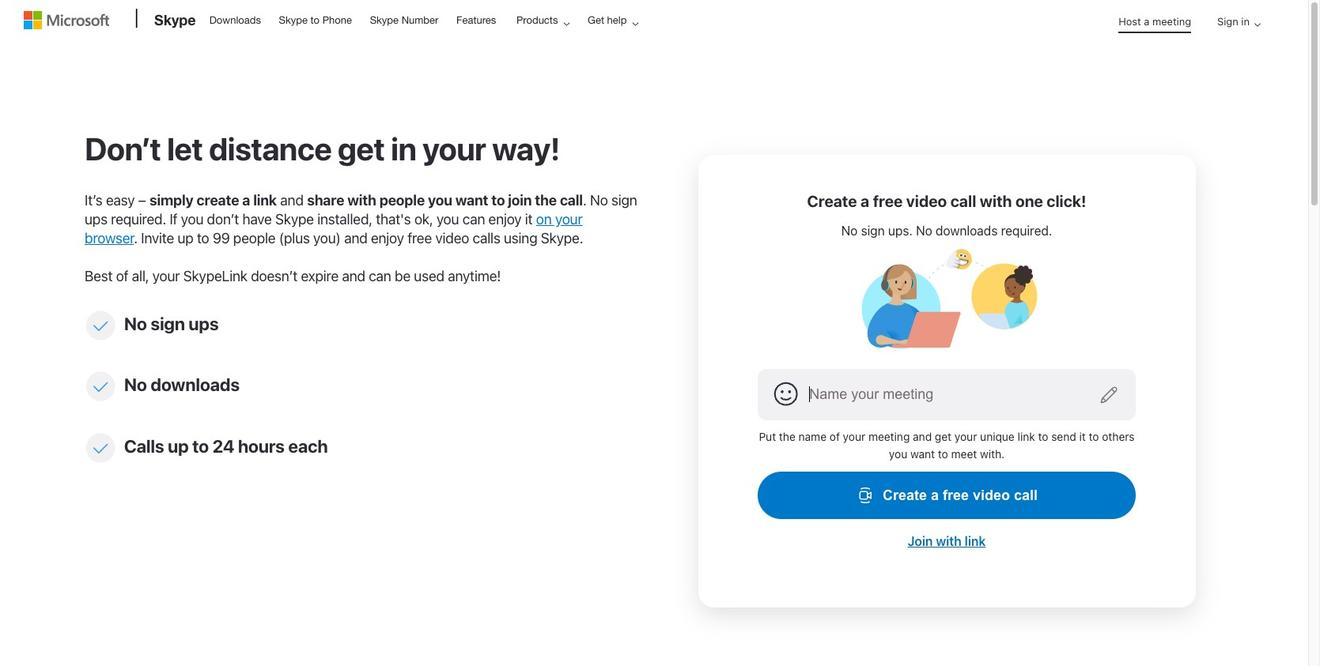 Task type: vqa. For each thing, say whether or not it's contained in the screenshot.
Call within heading
yes



Task type: locate. For each thing, give the bounding box(es) containing it.
link right unique
[[1018, 430, 1035, 444]]

skype.
[[541, 230, 583, 247]]

on your browser link
[[85, 211, 583, 247]]

0 horizontal spatial ups
[[85, 211, 107, 228]]

products button
[[506, 1, 583, 40]]

call
[[560, 192, 583, 209], [951, 192, 977, 210], [1014, 488, 1038, 504]]

2 vertical spatial video
[[973, 488, 1010, 504]]

1 vertical spatial ups
[[189, 313, 219, 334]]

1 horizontal spatial get
[[935, 430, 952, 444]]

0 horizontal spatial sign
[[151, 313, 185, 334]]

skype inside ". no sign ups required. if you don't have skype installed, that's ok, you can enjoy it"
[[275, 211, 314, 228]]

2 horizontal spatial call
[[1014, 488, 1038, 504]]

0 vertical spatial free
[[873, 192, 903, 210]]

0 horizontal spatial can
[[369, 268, 391, 285]]

skype for skype number
[[370, 14, 399, 26]]

0 horizontal spatial want
[[455, 192, 488, 209]]

0 vertical spatial want
[[455, 192, 488, 209]]

enjoy inside ". no sign ups required. if you don't have skype installed, that's ok, you can enjoy it"
[[489, 211, 522, 228]]

no left the 'ups.'
[[842, 224, 858, 238]]

people
[[380, 192, 425, 209], [233, 230, 276, 247]]

to left phone
[[311, 14, 320, 26]]

menu bar containing host a meeting
[[1106, 2, 1268, 54]]

0 vertical spatial get
[[338, 130, 385, 167]]

2 horizontal spatial sign
[[861, 224, 885, 238]]

sign up no downloads
[[151, 313, 185, 334]]

free down ok,
[[408, 230, 432, 247]]

0 vertical spatial up
[[178, 230, 193, 247]]

want
[[455, 192, 488, 209], [911, 448, 935, 461]]

microsoft image
[[24, 11, 109, 29]]

1 vertical spatial link
[[1018, 430, 1035, 444]]

used
[[414, 268, 445, 285]]

be
[[395, 268, 411, 285]]

menu bar
[[1106, 2, 1268, 54]]

ups down skypelink
[[189, 313, 219, 334]]

1 horizontal spatial can
[[463, 211, 485, 228]]

calls
[[473, 230, 501, 247]]

link up have
[[253, 192, 277, 209]]

with left one
[[980, 192, 1012, 210]]

free inside heading
[[873, 192, 903, 210]]

1 horizontal spatial ups
[[189, 313, 219, 334]]

free down meet
[[943, 488, 969, 504]]

want up calls
[[455, 192, 488, 209]]

sign for no sign ups
[[151, 313, 185, 334]]

link down create a free video call
[[965, 535, 986, 549]]

0 horizontal spatial link
[[253, 192, 277, 209]]

video inside button
[[973, 488, 1010, 504]]

simply
[[149, 192, 194, 209]]

video up no sign ups. no downloads required.
[[907, 192, 947, 210]]

1 vertical spatial of
[[830, 430, 840, 444]]

1 vertical spatial meeting
[[869, 430, 910, 444]]

your
[[422, 130, 486, 167], [555, 211, 583, 228], [152, 268, 180, 285], [843, 430, 866, 444], [955, 430, 977, 444]]

don't let distance get in your way!
[[85, 130, 560, 167]]

video
[[907, 192, 947, 210], [435, 230, 469, 247], [973, 488, 1010, 504]]

skype for skype
[[154, 11, 196, 28]]

people down have
[[233, 230, 276, 247]]

2 horizontal spatial link
[[1018, 430, 1035, 444]]

0 vertical spatial video
[[907, 192, 947, 210]]

to left 24
[[192, 435, 209, 457]]

want left meet
[[911, 448, 935, 461]]

1 vertical spatial video
[[435, 230, 469, 247]]

free inside button
[[943, 488, 969, 504]]

features
[[457, 14, 496, 26]]

call inside create a free video call button
[[1014, 488, 1038, 504]]

meeting down name your meeting "text box"
[[869, 430, 910, 444]]

a for create a free video call with one click!
[[861, 192, 870, 210]]

the right put
[[779, 430, 796, 444]]

call for create a free video call with one click!
[[951, 192, 977, 210]]

ups
[[85, 211, 107, 228], [189, 313, 219, 334]]

no down 'all,'
[[124, 313, 147, 334]]

skype left downloads link on the left top of page
[[154, 11, 196, 28]]

downloads down no sign ups
[[151, 374, 240, 396]]

0 vertical spatial sign
[[612, 192, 637, 209]]

and
[[280, 192, 304, 209], [344, 230, 368, 247], [342, 268, 365, 285], [913, 430, 932, 444]]

1 horizontal spatial in
[[1242, 15, 1250, 28]]

get
[[338, 130, 385, 167], [935, 430, 952, 444]]

meet now image
[[856, 249, 1038, 349]]

you
[[428, 192, 452, 209], [181, 211, 204, 228], [437, 211, 459, 228], [889, 448, 908, 461]]

0 horizontal spatial the
[[535, 192, 557, 209]]

skype left phone
[[279, 14, 308, 26]]

0 horizontal spatial enjoy
[[371, 230, 404, 247]]

installed,
[[317, 211, 373, 228]]

with right join
[[936, 535, 962, 549]]

0 vertical spatial ups
[[85, 211, 107, 228]]

0 vertical spatial downloads
[[936, 224, 998, 238]]

video inside heading
[[907, 192, 947, 210]]

1 horizontal spatial enjoy
[[489, 211, 522, 228]]

1 horizontal spatial free
[[873, 192, 903, 210]]

a inside button
[[931, 488, 939, 504]]

1 horizontal spatial want
[[911, 448, 935, 461]]

skype up (plus
[[275, 211, 314, 228]]

of right name in the bottom of the page
[[830, 430, 840, 444]]

and down name your meeting "text box"
[[913, 430, 932, 444]]

with inside heading
[[980, 192, 1012, 210]]

the
[[535, 192, 557, 209], [779, 430, 796, 444]]

0 vertical spatial of
[[116, 268, 128, 285]]

0 horizontal spatial free
[[408, 230, 432, 247]]

your up skype. at the left top
[[555, 211, 583, 228]]

1 horizontal spatial sign
[[612, 192, 637, 209]]

0 horizontal spatial it
[[525, 211, 533, 228]]

help
[[607, 14, 627, 26]]

1 vertical spatial create
[[883, 488, 927, 504]]

enjoy
[[489, 211, 522, 228], [371, 230, 404, 247]]

no for no sign ups
[[124, 313, 147, 334]]

edit text image
[[1100, 386, 1119, 405]]

required. down one
[[1001, 224, 1053, 238]]

navigation containing host a meeting
[[1106, 2, 1268, 54]]

1 vertical spatial in
[[391, 130, 416, 167]]

get up meet
[[935, 430, 952, 444]]

create inside create a free video call button
[[883, 488, 927, 504]]

create a free video call with one click!
[[807, 192, 1087, 210]]

0 vertical spatial can
[[463, 211, 485, 228]]

free
[[873, 192, 903, 210], [408, 230, 432, 247], [943, 488, 969, 504]]

0 vertical spatial people
[[380, 192, 425, 209]]

99
[[213, 230, 230, 247]]

required. down –
[[111, 211, 166, 228]]

video down with. at the bottom
[[973, 488, 1010, 504]]

1 vertical spatial downloads
[[151, 374, 240, 396]]

1 vertical spatial it
[[1080, 430, 1086, 444]]

0 horizontal spatial video
[[435, 230, 469, 247]]

call up no sign ups. no downloads required.
[[951, 192, 977, 210]]

downloads down 'create a free video call with one click!' heading
[[936, 224, 998, 238]]

0 vertical spatial enjoy
[[489, 211, 522, 228]]

enjoy down 'that's'
[[371, 230, 404, 247]]

and right expire in the top left of the page
[[342, 268, 365, 285]]

0 vertical spatial the
[[535, 192, 557, 209]]

and down installed,
[[344, 230, 368, 247]]

others
[[1102, 430, 1135, 444]]

of
[[116, 268, 128, 285], [830, 430, 840, 444]]

call inside 'create a free video call with one click!' heading
[[951, 192, 977, 210]]

with
[[348, 192, 376, 209], [980, 192, 1012, 210], [936, 535, 962, 549]]

in up 'that's'
[[391, 130, 416, 167]]

1 horizontal spatial link
[[965, 535, 986, 549]]

it's
[[85, 192, 102, 209]]

skype left the number
[[370, 14, 399, 26]]

can inside ". no sign ups required. if you don't have skype installed, that's ok, you can enjoy it"
[[463, 211, 485, 228]]

in right sign
[[1242, 15, 1250, 28]]

0 vertical spatial meeting
[[1153, 15, 1192, 28]]

no right the 'ups.'
[[916, 224, 933, 238]]

call down unique
[[1014, 488, 1038, 504]]

you up ok,
[[428, 192, 452, 209]]

get inside put the name of your meeting and get your unique link to send it to others you want to meet with.
[[935, 430, 952, 444]]

1 vertical spatial people
[[233, 230, 276, 247]]

in inside 'main content'
[[391, 130, 416, 167]]

1 vertical spatial can
[[369, 268, 391, 285]]

don't
[[207, 211, 239, 228]]

1 horizontal spatial meeting
[[1153, 15, 1192, 28]]

video left calls
[[435, 230, 469, 247]]

1 vertical spatial sign
[[861, 224, 885, 238]]

you)
[[313, 230, 341, 247]]

with up installed,
[[348, 192, 376, 209]]

0 horizontal spatial required.
[[111, 211, 166, 228]]

2 horizontal spatial free
[[943, 488, 969, 504]]

up right the . invite
[[178, 230, 193, 247]]

no up calls in the left of the page
[[124, 374, 147, 396]]

1 vertical spatial up
[[168, 435, 189, 457]]

meeting inside 'link'
[[1153, 15, 1192, 28]]

0 horizontal spatial in
[[391, 130, 416, 167]]

don't let distance get in your way! main content
[[0, 51, 1309, 667]]

free for create a free video call
[[943, 488, 969, 504]]

1 horizontal spatial it
[[1080, 430, 1086, 444]]

1 vertical spatial want
[[911, 448, 935, 461]]

can up calls
[[463, 211, 485, 228]]

meeting right host
[[1153, 15, 1192, 28]]

skype number
[[370, 14, 439, 26]]

sign left the 'ups.'
[[861, 224, 885, 238]]

the inside put the name of your meeting and get your unique link to send it to others you want to meet with.
[[779, 430, 796, 444]]

0 vertical spatial it
[[525, 211, 533, 228]]

navigation
[[1106, 2, 1268, 54]]

to
[[311, 14, 320, 26], [492, 192, 505, 209], [197, 230, 209, 247], [1038, 430, 1049, 444], [1089, 430, 1099, 444], [192, 435, 209, 457], [938, 448, 949, 461]]

best
[[85, 268, 113, 285]]

a for host a meeting
[[1144, 15, 1150, 28]]

Open avatar picker button
[[771, 379, 802, 411]]

sign
[[612, 192, 637, 209], [861, 224, 885, 238], [151, 313, 185, 334]]

the up on
[[535, 192, 557, 209]]

2 horizontal spatial with
[[980, 192, 1012, 210]]

1 horizontal spatial people
[[380, 192, 425, 209]]

create
[[807, 192, 857, 210], [883, 488, 927, 504]]

1 horizontal spatial video
[[907, 192, 947, 210]]

to left meet
[[938, 448, 949, 461]]

ups down 'it's'
[[85, 211, 107, 228]]

up for calls
[[168, 435, 189, 457]]

people up 'that's'
[[380, 192, 425, 209]]

best of all, your skypelink doesn't expire and can be used anytime!
[[85, 268, 501, 285]]

a
[[1144, 15, 1150, 28], [242, 192, 250, 209], [861, 192, 870, 210], [931, 488, 939, 504]]

your right name in the bottom of the page
[[843, 430, 866, 444]]

1 vertical spatial get
[[935, 430, 952, 444]]

it right the send
[[1080, 430, 1086, 444]]

you up create a free video call button
[[889, 448, 908, 461]]

create inside 'create a free video call with one click!' heading
[[807, 192, 857, 210]]

0 vertical spatial in
[[1242, 15, 1250, 28]]

easy
[[106, 192, 135, 209]]

no sign ups
[[124, 313, 219, 334]]

can
[[463, 211, 485, 228], [369, 268, 391, 285]]

2 horizontal spatial video
[[973, 488, 1010, 504]]

skype for skype to phone
[[279, 14, 308, 26]]

and left share
[[280, 192, 304, 209]]

enjoy down the join
[[489, 211, 522, 228]]

(plus
[[279, 230, 310, 247]]

join
[[508, 192, 532, 209]]

2 vertical spatial sign
[[151, 313, 185, 334]]

your up meet
[[955, 430, 977, 444]]

0 vertical spatial create
[[807, 192, 857, 210]]

create a free video call
[[883, 488, 1038, 504]]

can left be
[[369, 268, 391, 285]]

link inside put the name of your meeting and get your unique link to send it to others you want to meet with.
[[1018, 430, 1035, 444]]

and inside put the name of your meeting and get your unique link to send it to others you want to meet with.
[[913, 430, 932, 444]]

free up the 'ups.'
[[873, 192, 903, 210]]

in
[[1242, 15, 1250, 28], [391, 130, 416, 167]]

downloads
[[936, 224, 998, 238], [151, 374, 240, 396]]

you right if
[[181, 211, 204, 228]]

1 vertical spatial the
[[779, 430, 796, 444]]

1 horizontal spatial create
[[883, 488, 927, 504]]

one
[[1016, 192, 1043, 210]]

0 vertical spatial link
[[253, 192, 277, 209]]

up right calls in the left of the page
[[168, 435, 189, 457]]

up
[[178, 230, 193, 247], [168, 435, 189, 457]]

1 horizontal spatial call
[[951, 192, 977, 210]]

meeting
[[1153, 15, 1192, 28], [869, 430, 910, 444]]

free for create a free video call with one click!
[[873, 192, 903, 210]]

calls up to 24 hours each
[[124, 435, 328, 457]]

to left others
[[1089, 430, 1099, 444]]

no downloads
[[124, 374, 240, 396]]

24
[[212, 435, 234, 457]]

skype number link
[[363, 1, 446, 39]]

sign right .
[[612, 192, 637, 209]]

a inside heading
[[861, 192, 870, 210]]

1 horizontal spatial of
[[830, 430, 840, 444]]

sign in link
[[1205, 2, 1268, 42]]

0 horizontal spatial create
[[807, 192, 857, 210]]

0 horizontal spatial meeting
[[869, 430, 910, 444]]

create
[[197, 192, 239, 209]]

a inside 'link'
[[1144, 15, 1150, 28]]

get help
[[588, 14, 627, 26]]

get up it's easy – simply create a link and share with people you want to join the call
[[338, 130, 385, 167]]

no right .
[[590, 192, 608, 209]]

your right 'all,'
[[152, 268, 180, 285]]

it left on
[[525, 211, 533, 228]]

call up skype. at the left top
[[560, 192, 583, 209]]

1 horizontal spatial the
[[779, 430, 796, 444]]

of left 'all,'
[[116, 268, 128, 285]]

it
[[525, 211, 533, 228], [1080, 430, 1086, 444]]

unique
[[980, 430, 1015, 444]]

no
[[590, 192, 608, 209], [842, 224, 858, 238], [916, 224, 933, 238], [124, 313, 147, 334], [124, 374, 147, 396]]

0 horizontal spatial get
[[338, 130, 385, 167]]

2 vertical spatial free
[[943, 488, 969, 504]]

phone
[[323, 14, 352, 26]]



Task type: describe. For each thing, give the bounding box(es) containing it.
.
[[583, 192, 587, 209]]

sign inside ". no sign ups required. if you don't have skype installed, that's ok, you can enjoy it"
[[612, 192, 637, 209]]

it inside ". no sign ups required. if you don't have skype installed, that's ok, you can enjoy it"
[[525, 211, 533, 228]]

arrow down image
[[1249, 15, 1268, 34]]

meeting inside put the name of your meeting and get your unique link to send it to others you want to meet with.
[[869, 430, 910, 444]]

number
[[402, 14, 439, 26]]

video for create a free video call with one click!
[[907, 192, 947, 210]]

. invite up to 99 people (plus you) and enjoy free video calls using skype.
[[134, 230, 583, 247]]

a for create a free video call
[[931, 488, 939, 504]]

share
[[307, 192, 344, 209]]

downloads
[[209, 14, 261, 26]]

host a meeting
[[1119, 15, 1192, 28]]

hours
[[238, 435, 285, 457]]

ok,
[[414, 211, 433, 228]]

2 vertical spatial link
[[965, 535, 986, 549]]

1 horizontal spatial required.
[[1001, 224, 1053, 238]]

all,
[[132, 268, 149, 285]]

no sign ups. no downloads required.
[[842, 224, 1053, 238]]

–
[[138, 192, 146, 209]]

put the name of your meeting and get your unique link to send it to others you want to meet with.
[[759, 430, 1135, 461]]

no for no sign ups. no downloads required.
[[842, 224, 858, 238]]

join with link
[[908, 535, 986, 549]]

and for can
[[342, 268, 365, 285]]

1 horizontal spatial downloads
[[936, 224, 998, 238]]

0 horizontal spatial people
[[233, 230, 276, 247]]

to left the 99
[[197, 230, 209, 247]]

create for create a free video call
[[883, 488, 927, 504]]

name
[[799, 430, 827, 444]]

0 horizontal spatial downloads
[[151, 374, 240, 396]]

get help button
[[578, 1, 652, 40]]

1 vertical spatial free
[[408, 230, 432, 247]]

to inside skype to phone link
[[311, 14, 320, 26]]

using
[[504, 230, 538, 247]]

host
[[1119, 15, 1142, 28]]

no inside ". no sign ups required. if you don't have skype installed, that's ok, you can enjoy it"
[[590, 192, 608, 209]]

that's
[[376, 211, 411, 228]]

products
[[517, 14, 558, 26]]

want inside put the name of your meeting and get your unique link to send it to others you want to meet with.
[[911, 448, 935, 461]]

to left the send
[[1038, 430, 1049, 444]]

create a free video call button
[[758, 472, 1136, 520]]

have
[[243, 211, 272, 228]]

downloads link
[[202, 1, 268, 39]]

0 horizontal spatial call
[[560, 192, 583, 209]]

no for no downloads
[[124, 374, 147, 396]]

call for create a free video call
[[1014, 488, 1038, 504]]

0 horizontal spatial of
[[116, 268, 128, 285]]

skype link
[[146, 1, 201, 44]]

of inside put the name of your meeting and get your unique link to send it to others you want to meet with.
[[830, 430, 840, 444]]

up for . invite
[[178, 230, 193, 247]]

get
[[588, 14, 604, 26]]

Name your meeting text field
[[758, 369, 1136, 421]]

and for enjoy
[[344, 230, 368, 247]]

it's easy – simply create a link and share with people you want to join the call
[[85, 192, 583, 209]]

your left way!
[[422, 130, 486, 167]]

join with link link
[[908, 535, 986, 549]]

calls
[[124, 435, 164, 457]]

join
[[908, 535, 933, 549]]

on
[[536, 211, 552, 228]]

meet
[[951, 448, 977, 461]]

with.
[[980, 448, 1005, 461]]

1 horizontal spatial with
[[936, 535, 962, 549]]

let
[[167, 130, 203, 167]]

ups.
[[888, 224, 913, 238]]

features link
[[449, 1, 503, 39]]

each
[[288, 435, 328, 457]]

open avatar picker image
[[774, 382, 799, 408]]

. invite
[[134, 230, 174, 247]]

video for create a free video call
[[973, 488, 1010, 504]]

way!
[[492, 130, 560, 167]]

anytime!
[[448, 268, 501, 285]]

required. inside ". no sign ups required. if you don't have skype installed, that's ok, you can enjoy it"
[[111, 211, 166, 228]]

you inside put the name of your meeting and get your unique link to send it to others you want to meet with.
[[889, 448, 908, 461]]

expire
[[301, 268, 339, 285]]

send
[[1052, 430, 1077, 444]]

1 vertical spatial enjoy
[[371, 230, 404, 247]]

don't
[[85, 130, 161, 167]]

sign in
[[1218, 15, 1250, 28]]

and for share
[[280, 192, 304, 209]]

create a free video call with one click! heading
[[807, 191, 1087, 213]]

distance
[[209, 130, 332, 167]]

put
[[759, 430, 776, 444]]

skypelink
[[183, 268, 248, 285]]

click!
[[1047, 192, 1087, 210]]

you right ok,
[[437, 211, 459, 228]]

create for create a free video call with one click!
[[807, 192, 857, 210]]

0 horizontal spatial with
[[348, 192, 376, 209]]

host a meeting link
[[1106, 2, 1204, 42]]

browser
[[85, 230, 134, 247]]

skype to phone link
[[272, 1, 359, 39]]

your inside on your browser
[[555, 211, 583, 228]]

on your browser
[[85, 211, 583, 247]]

. no sign ups required. if you don't have skype installed, that's ok, you can enjoy it
[[85, 192, 637, 228]]

sign for no sign ups. no downloads required.
[[861, 224, 885, 238]]

if
[[170, 211, 178, 228]]

doesn't
[[251, 268, 298, 285]]

to left the join
[[492, 192, 505, 209]]

in inside menu bar
[[1242, 15, 1250, 28]]

skype to phone
[[279, 14, 352, 26]]

it inside put the name of your meeting and get your unique link to send it to others you want to meet with.
[[1080, 430, 1086, 444]]

ups inside ". no sign ups required. if you don't have skype installed, that's ok, you can enjoy it"
[[85, 211, 107, 228]]

sign
[[1218, 15, 1239, 28]]



